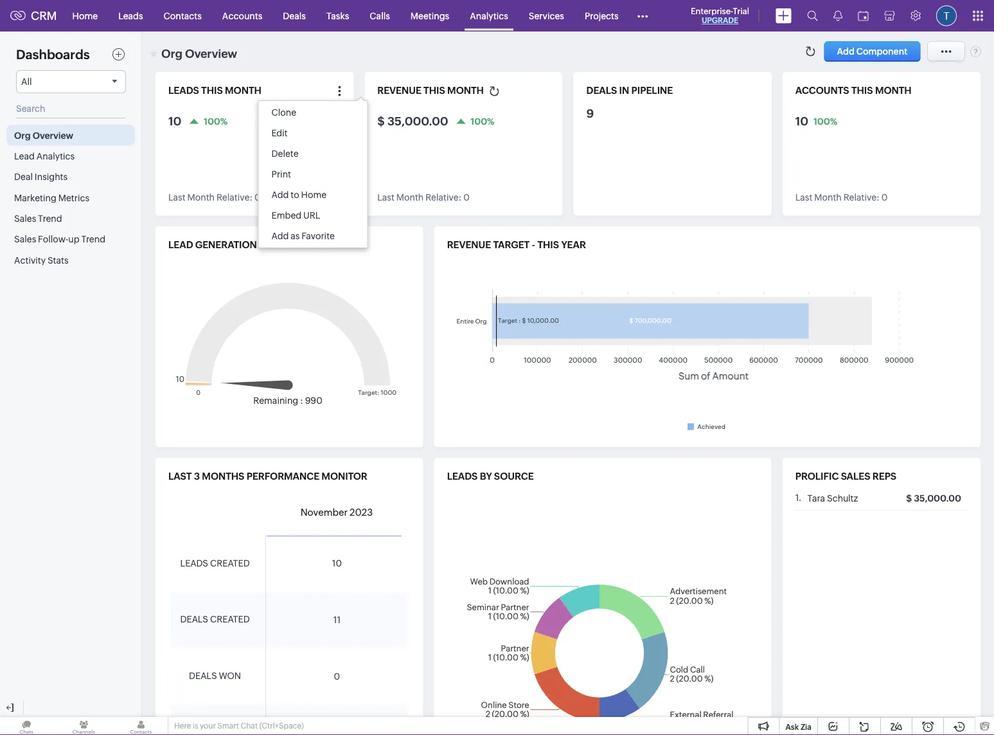 Task type: locate. For each thing, give the bounding box(es) containing it.
metrics
[[58, 193, 89, 203]]

0 horizontal spatial overview
[[33, 130, 73, 140]]

projects link
[[575, 0, 629, 31]]

1 vertical spatial sales
[[14, 234, 36, 244]]

0 horizontal spatial month
[[225, 85, 262, 96]]

sales inside sales trend link
[[14, 213, 36, 224]]

trend down marketing metrics
[[38, 213, 62, 224]]

activity stats
[[14, 255, 69, 265]]

3 last month relative: 0 from the left
[[796, 192, 888, 203]]

trend
[[38, 213, 62, 224], [81, 234, 105, 244]]

org overview up lead analytics
[[14, 130, 73, 140]]

sales for sales follow-up trend
[[14, 234, 36, 244]]

0 vertical spatial deals
[[587, 85, 618, 96]]

accounts
[[222, 11, 263, 21]]

overview up lead analytics
[[33, 130, 73, 140]]

1 horizontal spatial -
[[532, 239, 536, 250]]

3 month from the left
[[815, 192, 842, 203]]

2 relative: from the left
[[426, 192, 462, 203]]

0 vertical spatial $
[[378, 114, 385, 128]]

1 vertical spatial overview
[[33, 130, 73, 140]]

1 100% from the left
[[204, 116, 228, 126]]

last 3 months performance monitor
[[168, 471, 368, 482]]

month for 10
[[187, 192, 215, 203]]

stats
[[48, 255, 69, 265]]

10
[[168, 114, 182, 128], [796, 114, 809, 128], [332, 558, 342, 568]]

100% down revenue this month
[[471, 116, 495, 126]]

1 horizontal spatial last
[[378, 192, 395, 203]]

org overview up leads this month
[[161, 47, 237, 60]]

november 2023
[[301, 507, 373, 518]]

pipeline
[[632, 85, 673, 96]]

deals link
[[273, 0, 316, 31]]

1 horizontal spatial $ 35,000.00
[[907, 493, 962, 503]]

leads for leads created
[[180, 558, 208, 568]]

0 vertical spatial leads
[[168, 85, 199, 96]]

2 - from the left
[[532, 239, 536, 250]]

lead analytics link
[[6, 146, 135, 166]]

lead
[[14, 151, 35, 161]]

org down contacts link
[[161, 47, 183, 60]]

add left as
[[272, 231, 289, 241]]

10 down leads this month
[[168, 114, 182, 128]]

1 vertical spatial leads
[[447, 471, 478, 482]]

1 month from the left
[[187, 192, 215, 203]]

3 month from the left
[[876, 85, 912, 96]]

1 horizontal spatial home
[[301, 190, 327, 200]]

10 down november 2023
[[332, 558, 342, 568]]

smart
[[218, 722, 239, 730]]

9
[[587, 107, 594, 120]]

activity stats link
[[6, 250, 135, 270]]

sales up activity
[[14, 234, 36, 244]]

lead
[[168, 239, 193, 250]]

here
[[174, 722, 191, 730]]

100% down accounts
[[814, 116, 838, 126]]

add left to
[[272, 190, 289, 200]]

0 horizontal spatial 100%
[[204, 116, 228, 126]]

relative:
[[217, 192, 253, 203], [426, 192, 462, 203], [844, 192, 880, 203]]

1 horizontal spatial overview
[[185, 47, 237, 60]]

month for revenue this month
[[448, 85, 484, 96]]

0 horizontal spatial org overview
[[14, 130, 73, 140]]

performance
[[247, 471, 320, 482]]

2 horizontal spatial month
[[815, 192, 842, 203]]

overview
[[185, 47, 237, 60], [33, 130, 73, 140]]

contacts image
[[115, 717, 168, 735]]

1 vertical spatial deals
[[180, 614, 208, 625]]

1 vertical spatial 35,000.00
[[915, 493, 962, 503]]

deals left in
[[587, 85, 618, 96]]

0 horizontal spatial trend
[[38, 213, 62, 224]]

100% for 10
[[204, 116, 228, 126]]

0 vertical spatial overview
[[185, 47, 237, 60]]

1 horizontal spatial year
[[562, 239, 586, 250]]

add
[[272, 190, 289, 200], [272, 231, 289, 241]]

month
[[225, 85, 262, 96], [448, 85, 484, 96], [876, 85, 912, 96]]

1 horizontal spatial last month relative: 0
[[378, 192, 470, 203]]

ask
[[786, 722, 800, 731]]

accounts
[[796, 85, 850, 96]]

1 last from the left
[[168, 192, 186, 203]]

2 month from the left
[[448, 85, 484, 96]]

embed
[[272, 210, 302, 221]]

signals element
[[826, 0, 851, 32]]

sales down marketing
[[14, 213, 36, 224]]

None button
[[825, 41, 921, 62]]

trial
[[733, 6, 750, 16]]

0 horizontal spatial org
[[14, 130, 31, 140]]

tasks link
[[316, 0, 360, 31]]

0 horizontal spatial analytics
[[36, 151, 75, 161]]

analytics up insights
[[36, 151, 75, 161]]

month for leads this month
[[225, 85, 262, 96]]

help image
[[971, 46, 982, 57]]

1 vertical spatial created
[[210, 614, 250, 625]]

last month relative: 0
[[168, 192, 261, 203], [378, 192, 470, 203], [796, 192, 888, 203]]

1 horizontal spatial relative:
[[426, 192, 462, 203]]

tara
[[808, 493, 826, 503]]

0 horizontal spatial last
[[168, 192, 186, 203]]

0 horizontal spatial year
[[327, 239, 352, 250]]

0 vertical spatial created
[[210, 558, 250, 568]]

1 horizontal spatial org
[[161, 47, 183, 60]]

analytics
[[470, 11, 509, 21], [36, 151, 75, 161]]

0 vertical spatial sales
[[14, 213, 36, 224]]

leads for leads by source
[[447, 471, 478, 482]]

monitor
[[322, 471, 368, 482]]

org up the lead at the top
[[14, 130, 31, 140]]

0 horizontal spatial month
[[187, 192, 215, 203]]

1 horizontal spatial month
[[448, 85, 484, 96]]

trend right up
[[81, 234, 105, 244]]

2 month from the left
[[397, 192, 424, 203]]

home right to
[[301, 190, 327, 200]]

1 horizontal spatial 35,000.00
[[915, 493, 962, 503]]

2 vertical spatial deals
[[189, 671, 217, 681]]

to
[[291, 190, 299, 200]]

2 year from the left
[[562, 239, 586, 250]]

1 horizontal spatial target
[[494, 239, 530, 250]]

signals image
[[834, 10, 843, 21]]

2 100% from the left
[[471, 116, 495, 126]]

all
[[21, 77, 32, 87]]

2 vertical spatial leads
[[180, 558, 208, 568]]

-
[[298, 239, 301, 250], [532, 239, 536, 250]]

0 vertical spatial home
[[72, 11, 98, 21]]

deals
[[283, 11, 306, 21]]

0 horizontal spatial 10
[[168, 114, 182, 128]]

up
[[68, 234, 80, 244]]

1 horizontal spatial analytics
[[470, 11, 509, 21]]

home right crm
[[72, 11, 98, 21]]

2 horizontal spatial 100%
[[814, 116, 838, 126]]

0 horizontal spatial 35,000.00
[[388, 114, 449, 128]]

(ctrl+space)
[[260, 722, 304, 730]]

1 horizontal spatial revenue
[[447, 239, 491, 250]]

100% for $ 35,000.00
[[471, 116, 495, 126]]

marketing
[[14, 193, 56, 203]]

create menu element
[[768, 0, 800, 31]]

0 horizontal spatial target
[[259, 239, 296, 250]]

crm link
[[10, 9, 57, 22]]

3 100% from the left
[[814, 116, 838, 126]]

$
[[378, 114, 385, 128], [907, 493, 913, 503]]

deals for deals in pipeline
[[587, 85, 618, 96]]

0 horizontal spatial revenue
[[378, 85, 422, 96]]

revenue for revenue target - this year
[[447, 239, 491, 250]]

Search text field
[[16, 100, 125, 118]]

1 sales from the top
[[14, 213, 36, 224]]

sales inside sales follow-up trend link
[[14, 234, 36, 244]]

deals in pipeline
[[587, 85, 673, 96]]

1 add from the top
[[272, 190, 289, 200]]

1 month from the left
[[225, 85, 262, 96]]

2 sales from the top
[[14, 234, 36, 244]]

1 - from the left
[[298, 239, 301, 250]]

0 horizontal spatial home
[[72, 11, 98, 21]]

0 vertical spatial 35,000.00
[[388, 114, 449, 128]]

0 horizontal spatial -
[[298, 239, 301, 250]]

100%
[[204, 116, 228, 126], [471, 116, 495, 126], [814, 116, 838, 126]]

2 horizontal spatial month
[[876, 85, 912, 96]]

sales for sales trend
[[14, 213, 36, 224]]

35,000.00
[[388, 114, 449, 128], [915, 493, 962, 503]]

month for $ 35,000.00
[[397, 192, 424, 203]]

100% down leads this month
[[204, 116, 228, 126]]

0 vertical spatial add
[[272, 190, 289, 200]]

1 relative: from the left
[[217, 192, 253, 203]]

analytics left 'services' link
[[470, 11, 509, 21]]

created up "deals created" on the bottom left of the page
[[210, 558, 250, 568]]

calendar image
[[859, 11, 869, 21]]

last month relative: 0 for $ 35,000.00
[[378, 192, 470, 203]]

1 horizontal spatial 100%
[[471, 116, 495, 126]]

revenue
[[378, 85, 422, 96], [447, 239, 491, 250]]

profile element
[[929, 0, 965, 31]]

10 down accounts
[[796, 114, 809, 128]]

relative: for $ 35,000.00
[[426, 192, 462, 203]]

2 horizontal spatial last
[[796, 192, 813, 203]]

org overview link
[[6, 125, 135, 146]]

leads
[[168, 85, 199, 96], [447, 471, 478, 482], [180, 558, 208, 568]]

is
[[193, 722, 198, 730]]

overview up leads this month
[[185, 47, 237, 60]]

0 vertical spatial org overview
[[161, 47, 237, 60]]

deals
[[587, 85, 618, 96], [180, 614, 208, 625], [189, 671, 217, 681]]

2 last month relative: 0 from the left
[[378, 192, 470, 203]]

2 last from the left
[[378, 192, 395, 203]]

0 vertical spatial org
[[161, 47, 183, 60]]

1 created from the top
[[210, 558, 250, 568]]

deals down leads created
[[180, 614, 208, 625]]

created up won
[[210, 614, 250, 625]]

target
[[259, 239, 296, 250], [494, 239, 530, 250]]

1 vertical spatial add
[[272, 231, 289, 241]]

Other Modules field
[[629, 5, 657, 26]]

0
[[255, 192, 261, 203], [464, 192, 470, 203], [882, 192, 888, 203], [334, 671, 340, 682]]

2 horizontal spatial last month relative: 0
[[796, 192, 888, 203]]

1 vertical spatial $
[[907, 493, 913, 503]]

accounts this month
[[796, 85, 912, 96]]

1 horizontal spatial month
[[397, 192, 424, 203]]

month
[[187, 192, 215, 203], [397, 192, 424, 203], [815, 192, 842, 203]]

1 vertical spatial org overview
[[14, 130, 73, 140]]

0 vertical spatial revenue
[[378, 85, 422, 96]]

0 horizontal spatial last month relative: 0
[[168, 192, 261, 203]]

2 horizontal spatial relative:
[[844, 192, 880, 203]]

1 vertical spatial revenue
[[447, 239, 491, 250]]

your
[[200, 722, 216, 730]]

2 add from the top
[[272, 231, 289, 241]]

url
[[304, 210, 320, 221]]

deal insights
[[14, 172, 68, 182]]

0 horizontal spatial $ 35,000.00
[[378, 114, 449, 128]]

home inside 'link'
[[72, 11, 98, 21]]

1 last month relative: 0 from the left
[[168, 192, 261, 203]]

2 created from the top
[[210, 614, 250, 625]]

0 horizontal spatial relative:
[[217, 192, 253, 203]]

1 horizontal spatial trend
[[81, 234, 105, 244]]

$ 35,000.00
[[378, 114, 449, 128], [907, 493, 962, 503]]

0 vertical spatial analytics
[[470, 11, 509, 21]]

deals left won
[[189, 671, 217, 681]]

enterprise-trial upgrade
[[691, 6, 750, 25]]



Task type: vqa. For each thing, say whether or not it's contained in the screenshot.
the 2023
yes



Task type: describe. For each thing, give the bounding box(es) containing it.
1 vertical spatial org
[[14, 130, 31, 140]]

as
[[291, 231, 300, 241]]

add to home
[[272, 190, 327, 200]]

sales follow-up trend link
[[6, 229, 135, 250]]

leads by source
[[447, 471, 534, 482]]

0 vertical spatial trend
[[38, 213, 62, 224]]

months
[[202, 471, 245, 482]]

contacts link
[[153, 0, 212, 31]]

leads
[[118, 11, 143, 21]]

last
[[168, 471, 192, 482]]

prolific
[[796, 471, 839, 482]]

generation
[[195, 239, 257, 250]]

0 horizontal spatial $
[[378, 114, 385, 128]]

edit
[[272, 128, 288, 138]]

1 horizontal spatial 10
[[332, 558, 342, 568]]

3
[[194, 471, 200, 482]]

2 target from the left
[[494, 239, 530, 250]]

sales trend link
[[6, 208, 135, 229]]

1 vertical spatial trend
[[81, 234, 105, 244]]

accounts link
[[212, 0, 273, 31]]

schultz
[[828, 493, 859, 503]]

lead analytics
[[14, 151, 75, 161]]

services
[[529, 11, 565, 21]]

this for accounts
[[852, 85, 874, 96]]

revenue for revenue this month
[[378, 85, 422, 96]]

tasks
[[327, 11, 349, 21]]

1 vertical spatial analytics
[[36, 151, 75, 161]]

upgrade
[[702, 16, 739, 25]]

profile image
[[937, 5, 958, 26]]

sales follow-up trend
[[14, 234, 105, 244]]

channels image
[[57, 717, 110, 735]]

enterprise-
[[691, 6, 733, 16]]

contacts
[[164, 11, 202, 21]]

activity
[[14, 255, 46, 265]]

last month relative: 0 for 10
[[168, 192, 261, 203]]

sales trend
[[14, 213, 62, 224]]

marketing metrics link
[[6, 187, 135, 208]]

1.
[[796, 493, 802, 503]]

add for add as favorite
[[272, 231, 289, 241]]

meetings
[[411, 11, 450, 21]]

1 target from the left
[[259, 239, 296, 250]]

november
[[301, 507, 348, 518]]

marketing metrics
[[14, 193, 89, 203]]

lead generation target - this year
[[168, 239, 352, 250]]

here is your smart chat (ctrl+space)
[[174, 722, 304, 730]]

zia
[[801, 722, 812, 731]]

revenue this month
[[378, 85, 484, 96]]

deals for deals won
[[189, 671, 217, 681]]

calls
[[370, 11, 390, 21]]

crm
[[31, 9, 57, 22]]

last for 10
[[168, 192, 186, 203]]

insights
[[35, 172, 68, 182]]

deal
[[14, 172, 33, 182]]

2 horizontal spatial 10
[[796, 114, 809, 128]]

3 last from the left
[[796, 192, 813, 203]]

0 vertical spatial $ 35,000.00
[[378, 114, 449, 128]]

10 100%
[[796, 114, 838, 128]]

revenue target - this year
[[447, 239, 586, 250]]

leads link
[[108, 0, 153, 31]]

100% inside 10 100%
[[814, 116, 838, 126]]

won
[[219, 671, 241, 681]]

by
[[480, 471, 492, 482]]

source
[[494, 471, 534, 482]]

chats image
[[0, 717, 53, 735]]

clone
[[272, 107, 297, 118]]

created for leads created
[[210, 558, 250, 568]]

add for add to home
[[272, 190, 289, 200]]

deals created
[[180, 614, 250, 625]]

in
[[620, 85, 630, 96]]

1 vertical spatial $ 35,000.00
[[907, 493, 962, 503]]

created for deals created
[[210, 614, 250, 625]]

deals won
[[189, 671, 241, 681]]

sales
[[842, 471, 871, 482]]

analytics link
[[460, 0, 519, 31]]

11
[[334, 615, 341, 625]]

relative: for 10
[[217, 192, 253, 203]]

leads for leads this month
[[168, 85, 199, 96]]

1 year from the left
[[327, 239, 352, 250]]

create menu image
[[776, 8, 792, 23]]

services link
[[519, 0, 575, 31]]

1 horizontal spatial org overview
[[161, 47, 237, 60]]

prolific sales reps
[[796, 471, 897, 482]]

meetings link
[[401, 0, 460, 31]]

chat
[[241, 722, 258, 730]]

1 vertical spatial home
[[301, 190, 327, 200]]

embed url
[[272, 210, 320, 221]]

home link
[[62, 0, 108, 31]]

1. tara schultz
[[796, 493, 859, 503]]

3 relative: from the left
[[844, 192, 880, 203]]

deal insights link
[[6, 166, 135, 187]]

2023
[[350, 507, 373, 518]]

leads created
[[180, 558, 250, 568]]

reps
[[873, 471, 897, 482]]

All field
[[16, 70, 126, 93]]

print
[[272, 169, 291, 179]]

achieved
[[698, 423, 726, 430]]

follow-
[[38, 234, 68, 244]]

delete
[[272, 149, 299, 159]]

this for revenue
[[424, 85, 446, 96]]

add as favorite
[[272, 231, 335, 241]]

ask zia
[[786, 722, 812, 731]]

this for leads
[[201, 85, 223, 96]]

search element
[[800, 0, 826, 32]]

calls link
[[360, 0, 401, 31]]

last for $ 35,000.00
[[378, 192, 395, 203]]

analytics inside 'link'
[[470, 11, 509, 21]]

1 horizontal spatial $
[[907, 493, 913, 503]]

deals for deals created
[[180, 614, 208, 625]]

month for accounts this month
[[876, 85, 912, 96]]

projects
[[585, 11, 619, 21]]

leads this month
[[168, 85, 262, 96]]

search image
[[808, 10, 819, 21]]



